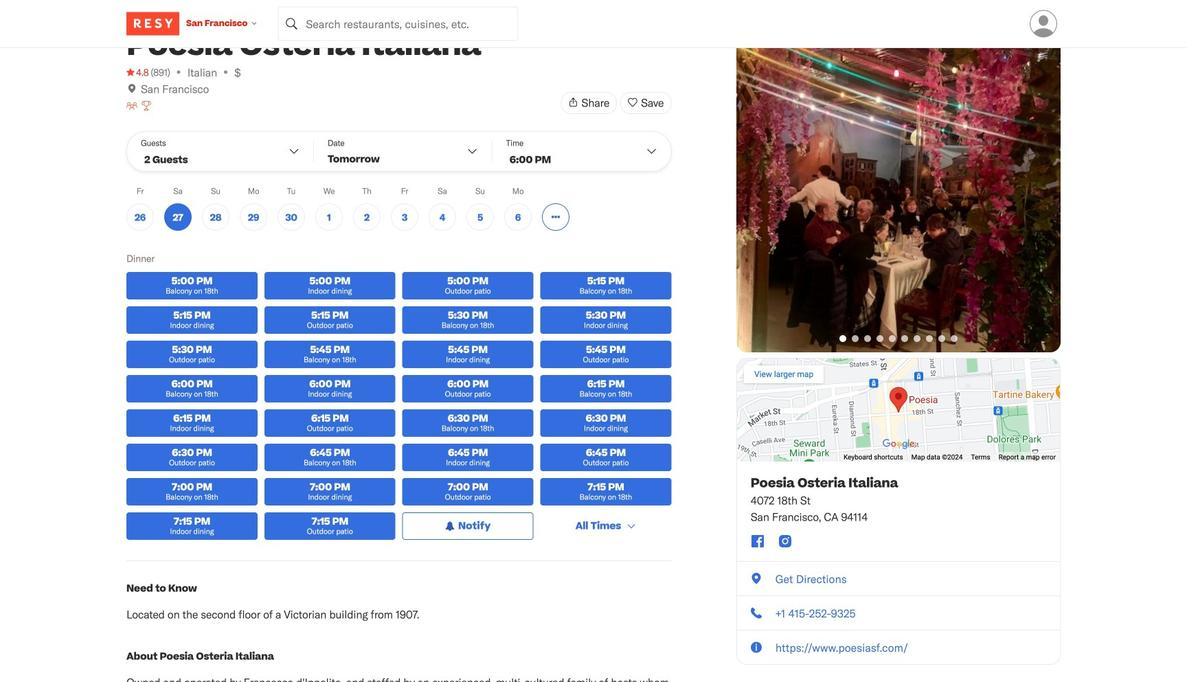 Task type: vqa. For each thing, say whether or not it's contained in the screenshot.
20 Questions With Jenchan'S Emily Chan - In The Resy Questionnaire, We Play A Game Of 20 Questions With The Industry Folks Behind Some Of Our Favorite&Hellip; element
no



Task type: describe. For each thing, give the bounding box(es) containing it.
Search restaurants, cuisines, etc. text field
[[278, 7, 518, 41]]

891 reviews element
[[151, 65, 170, 79]]



Task type: locate. For each thing, give the bounding box(es) containing it.
4.8 out of 5 stars image
[[126, 65, 149, 79]]

None field
[[278, 7, 518, 41]]



